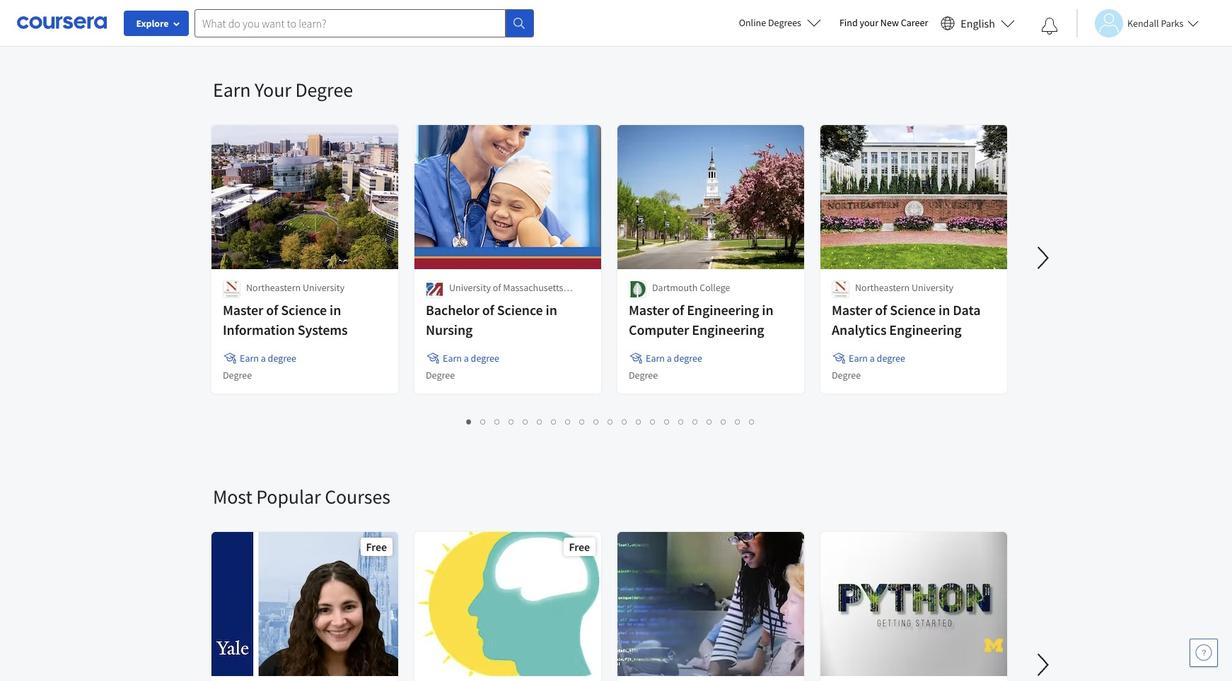 Task type: locate. For each thing, give the bounding box(es) containing it.
0 horizontal spatial free link
[[210, 531, 400, 682]]

1 in from the left
[[330, 301, 341, 319]]

3
[[495, 415, 500, 429]]

northeastern
[[246, 282, 301, 294], [855, 282, 910, 294]]

global
[[449, 296, 476, 308]]

earn down analytics
[[849, 352, 868, 365]]

2 horizontal spatial master
[[832, 301, 872, 319]]

master up information
[[223, 301, 263, 319]]

master
[[223, 301, 263, 319], [629, 301, 669, 319], [832, 301, 872, 319]]

science inside bachelor of science in nursing
[[497, 301, 543, 319]]

of inside the master of science in data analytics engineering
[[875, 301, 887, 319]]

10
[[594, 415, 605, 429]]

16 button
[[674, 414, 690, 430]]

4
[[509, 415, 515, 429]]

1 horizontal spatial science
[[497, 301, 543, 319]]

your
[[255, 77, 291, 103]]

degree down information
[[268, 352, 296, 365]]

10 button
[[590, 414, 605, 430]]

master up computer
[[629, 301, 669, 319]]

0 horizontal spatial university
[[303, 282, 344, 294]]

a down information
[[261, 352, 266, 365]]

14 button
[[646, 414, 662, 430]]

northeastern university image
[[223, 281, 241, 299], [832, 281, 850, 299]]

2 degree from the left
[[471, 352, 499, 365]]

science down massachusetts
[[497, 301, 543, 319]]

in
[[330, 301, 341, 319], [546, 301, 557, 319], [762, 301, 774, 319], [939, 301, 950, 319]]

1 degree from the left
[[268, 352, 296, 365]]

2 next slide image from the top
[[1026, 649, 1060, 682]]

master inside the master of engineering in computer engineering
[[629, 301, 669, 319]]

1 northeastern from the left
[[246, 282, 301, 294]]

earn a degree down nursing
[[443, 352, 499, 365]]

science inside the master of science in data analytics engineering
[[890, 301, 936, 319]]

2 science from the left
[[497, 301, 543, 319]]

earn down computer
[[646, 352, 665, 365]]

6 button
[[533, 414, 547, 430]]

degree for master of science in information systems
[[223, 369, 252, 382]]

next slide image
[[1026, 241, 1060, 275], [1026, 649, 1060, 682]]

21
[[749, 415, 761, 429]]

online
[[739, 16, 766, 29]]

1 university from the left
[[303, 282, 344, 294]]

5
[[523, 415, 529, 429]]

degree down bachelor of science in nursing
[[471, 352, 499, 365]]

1 horizontal spatial master
[[629, 301, 669, 319]]

3 a from the left
[[667, 352, 672, 365]]

1 free link from the left
[[210, 531, 400, 682]]

of down dartmouth
[[672, 301, 684, 319]]

university
[[303, 282, 344, 294], [449, 282, 491, 294], [912, 282, 954, 294]]

bachelor of science in nursing
[[426, 301, 557, 339]]

2 in from the left
[[546, 301, 557, 319]]

in inside master of science in information systems
[[330, 301, 341, 319]]

4 a from the left
[[870, 352, 875, 365]]

3 university from the left
[[912, 282, 954, 294]]

of right global
[[482, 301, 494, 319]]

2 university from the left
[[449, 282, 491, 294]]

master inside the master of science in data analytics engineering
[[832, 301, 872, 319]]

list inside explore topics and skills carousel element
[[213, 15, 1019, 30]]

next slide image for degree
[[1026, 241, 1060, 275]]

help center image
[[1195, 645, 1212, 662]]

14
[[650, 415, 662, 429]]

university up global
[[449, 282, 491, 294]]

degree down nursing
[[426, 369, 455, 382]]

parks
[[1161, 17, 1184, 29]]

in inside bachelor of science in nursing
[[546, 301, 557, 319]]

university for master of science in information systems
[[303, 282, 344, 294]]

of inside the master of engineering in computer engineering
[[672, 301, 684, 319]]

northeastern university image up information
[[223, 281, 241, 299]]

earn a degree for information
[[240, 352, 296, 365]]

earn a degree down analytics
[[849, 352, 905, 365]]

0 horizontal spatial free
[[366, 540, 387, 555]]

a for bachelor of science in nursing
[[464, 352, 469, 365]]

earn down information
[[240, 352, 259, 365]]

free for 2nd free "link" from right
[[366, 540, 387, 555]]

What do you want to learn? text field
[[195, 9, 506, 37]]

free
[[366, 540, 387, 555], [569, 540, 590, 555]]

earn your degree
[[213, 77, 353, 103]]

free link
[[210, 531, 400, 682], [413, 531, 603, 682]]

None search field
[[195, 9, 534, 37]]

0 horizontal spatial science
[[281, 301, 327, 319]]

a for master of science in information systems
[[261, 352, 266, 365]]

5 button
[[519, 414, 533, 430]]

science for information
[[281, 301, 327, 319]]

a down analytics
[[870, 352, 875, 365]]

7 button
[[547, 414, 561, 430]]

english
[[961, 16, 995, 30]]

3 master from the left
[[832, 301, 872, 319]]

degree
[[268, 352, 296, 365], [471, 352, 499, 365], [674, 352, 702, 365], [877, 352, 905, 365]]

1 earn a degree from the left
[[240, 352, 296, 365]]

of up analytics
[[875, 301, 887, 319]]

a
[[261, 352, 266, 365], [464, 352, 469, 365], [667, 352, 672, 365], [870, 352, 875, 365]]

0 horizontal spatial northeastern university
[[246, 282, 344, 294]]

university for master of science in data analytics engineering
[[912, 282, 954, 294]]

in inside the master of engineering in computer engineering
[[762, 301, 774, 319]]

next slide image inside most popular courses carousel "element"
[[1026, 649, 1060, 682]]

of up information
[[266, 301, 278, 319]]

northeastern university up the master of science in data analytics engineering
[[855, 282, 954, 294]]

2 free link from the left
[[413, 531, 603, 682]]

degree for computer
[[674, 352, 702, 365]]

2 free from the left
[[569, 540, 590, 555]]

next slide image inside earn your degree carousel element
[[1026, 241, 1060, 275]]

computer
[[629, 321, 689, 339]]

1 list from the top
[[213, 15, 1019, 30]]

2 list from the top
[[213, 414, 1009, 430]]

1 horizontal spatial northeastern university image
[[832, 281, 850, 299]]

1 northeastern university image from the left
[[223, 281, 241, 299]]

0 vertical spatial list
[[213, 15, 1019, 30]]

0 horizontal spatial master
[[223, 301, 263, 319]]

2 northeastern university from the left
[[855, 282, 954, 294]]

0 horizontal spatial northeastern university image
[[223, 281, 241, 299]]

earn for bachelor of science in nursing
[[443, 352, 462, 365]]

17
[[693, 415, 704, 429]]

3 earn a degree from the left
[[646, 352, 702, 365]]

of
[[493, 282, 501, 294], [266, 301, 278, 319], [482, 301, 494, 319], [672, 301, 684, 319], [875, 301, 887, 319]]

degree down the master of science in data analytics engineering
[[877, 352, 905, 365]]

2 northeastern university image from the left
[[832, 281, 850, 299]]

3 in from the left
[[762, 301, 774, 319]]

master inside master of science in information systems
[[223, 301, 263, 319]]

explore
[[136, 17, 169, 30]]

of up bachelor of science in nursing
[[493, 282, 501, 294]]

1 science from the left
[[281, 301, 327, 319]]

2 horizontal spatial science
[[890, 301, 936, 319]]

find your new career
[[840, 16, 928, 29]]

12 button
[[618, 414, 633, 430]]

northeastern university up master of science in information systems
[[246, 282, 344, 294]]

21 button
[[745, 414, 761, 430]]

a down computer
[[667, 352, 672, 365]]

9 button
[[575, 414, 590, 430]]

1 vertical spatial next slide image
[[1026, 649, 1060, 682]]

kendall parks
[[1128, 17, 1184, 29]]

northeastern university image up analytics
[[832, 281, 850, 299]]

science left "data"
[[890, 301, 936, 319]]

4 in from the left
[[939, 301, 950, 319]]

11 button
[[604, 414, 619, 430]]

university of massachusetts global
[[449, 282, 563, 308]]

earn down nursing
[[443, 352, 462, 365]]

4 earn a degree from the left
[[849, 352, 905, 365]]

1 horizontal spatial free link
[[413, 531, 603, 682]]

earn a degree
[[240, 352, 296, 365], [443, 352, 499, 365], [646, 352, 702, 365], [849, 352, 905, 365]]

master up analytics
[[832, 301, 872, 319]]

a for master of engineering in computer engineering
[[667, 352, 672, 365]]

science inside master of science in information systems
[[281, 301, 327, 319]]

earn a degree for computer
[[646, 352, 702, 365]]

19
[[721, 415, 732, 429]]

2 a from the left
[[464, 352, 469, 365]]

data
[[953, 301, 981, 319]]

earn a degree down computer
[[646, 352, 702, 365]]

3 degree from the left
[[674, 352, 702, 365]]

19 button
[[717, 414, 732, 430]]

courses
[[325, 485, 390, 510]]

in inside the master of science in data analytics engineering
[[939, 301, 950, 319]]

career
[[901, 16, 928, 29]]

earn
[[213, 77, 251, 103], [240, 352, 259, 365], [443, 352, 462, 365], [646, 352, 665, 365], [849, 352, 868, 365]]

degree for master of science in data analytics engineering
[[832, 369, 861, 382]]

master of science in information systems
[[223, 301, 348, 339]]

of for master of science in data analytics engineering
[[875, 301, 887, 319]]

degree down analytics
[[832, 369, 861, 382]]

1 free from the left
[[366, 540, 387, 555]]

1 master from the left
[[223, 301, 263, 319]]

2
[[481, 415, 486, 429]]

online degrees
[[739, 16, 801, 29]]

degree up 13
[[629, 369, 658, 382]]

2 horizontal spatial university
[[912, 282, 954, 294]]

1 horizontal spatial university
[[449, 282, 491, 294]]

nursing
[[426, 321, 473, 339]]

popular
[[256, 485, 321, 510]]

dartmouth
[[652, 282, 698, 294]]

university up "data"
[[912, 282, 954, 294]]

in for master of engineering in computer engineering
[[762, 301, 774, 319]]

2 earn a degree from the left
[[443, 352, 499, 365]]

0 horizontal spatial northeastern
[[246, 282, 301, 294]]

degree down the master of engineering in computer engineering
[[674, 352, 702, 365]]

northeastern up master of science in information systems
[[246, 282, 301, 294]]

of inside master of science in information systems
[[266, 301, 278, 319]]

science for nursing
[[497, 301, 543, 319]]

1 horizontal spatial northeastern
[[855, 282, 910, 294]]

1 horizontal spatial free
[[569, 540, 590, 555]]

list containing 1
[[213, 414, 1009, 430]]

18
[[707, 415, 718, 429]]

3 button
[[491, 414, 505, 430]]

science up systems
[[281, 301, 327, 319]]

list
[[213, 15, 1019, 30], [213, 414, 1009, 430]]

engineering inside the master of science in data analytics engineering
[[889, 321, 962, 339]]

1 horizontal spatial northeastern university
[[855, 282, 954, 294]]

find your new career link
[[833, 14, 935, 32]]

1 vertical spatial list
[[213, 414, 1009, 430]]

4 degree from the left
[[877, 352, 905, 365]]

1 a from the left
[[261, 352, 266, 365]]

3 science from the left
[[890, 301, 936, 319]]

northeastern university
[[246, 282, 344, 294], [855, 282, 954, 294]]

university inside university of massachusetts global
[[449, 282, 491, 294]]

of inside bachelor of science in nursing
[[482, 301, 494, 319]]

science
[[281, 301, 327, 319], [497, 301, 543, 319], [890, 301, 936, 319]]

2 northeastern from the left
[[855, 282, 910, 294]]

0 vertical spatial next slide image
[[1026, 241, 1060, 275]]

2 master from the left
[[629, 301, 669, 319]]

degree
[[295, 77, 353, 103], [223, 369, 252, 382], [426, 369, 455, 382], [629, 369, 658, 382], [832, 369, 861, 382]]

kendall parks button
[[1077, 9, 1199, 37]]

1 next slide image from the top
[[1026, 241, 1060, 275]]

northeastern up the master of science in data analytics engineering
[[855, 282, 910, 294]]

of inside university of massachusetts global
[[493, 282, 501, 294]]

master of science in data analytics engineering
[[832, 301, 981, 339]]

engineering
[[687, 301, 759, 319], [692, 321, 764, 339], [889, 321, 962, 339]]

university up systems
[[303, 282, 344, 294]]

15 button
[[660, 414, 676, 430]]

degree for data
[[877, 352, 905, 365]]

a down nursing
[[464, 352, 469, 365]]

degree down information
[[223, 369, 252, 382]]

earn a degree down information
[[240, 352, 296, 365]]

1 northeastern university from the left
[[246, 282, 344, 294]]



Task type: vqa. For each thing, say whether or not it's contained in the screenshot.
Nursing's Science
yes



Task type: describe. For each thing, give the bounding box(es) containing it.
explore topics and skills carousel element
[[206, 0, 1232, 35]]

next slide image for courses
[[1026, 649, 1060, 682]]

science for data
[[890, 301, 936, 319]]

2 button
[[476, 414, 491, 430]]

degree for bachelor of science in nursing
[[426, 369, 455, 382]]

master of engineering in computer engineering
[[629, 301, 774, 339]]

degree for information
[[268, 352, 296, 365]]

a for master of science in data analytics engineering
[[870, 352, 875, 365]]

information
[[223, 321, 295, 339]]

18 button
[[703, 414, 718, 430]]

degree right your
[[295, 77, 353, 103]]

university of massachusetts global image
[[426, 281, 444, 299]]

dartmouth college image
[[629, 281, 647, 299]]

show notifications image
[[1041, 18, 1058, 35]]

of for master of science in information systems
[[266, 301, 278, 319]]

master for master of engineering in computer engineering
[[629, 301, 669, 319]]

20 button
[[731, 414, 747, 430]]

most popular courses carousel element
[[206, 442, 1232, 682]]

4 button
[[505, 414, 519, 430]]

free for 2nd free "link" from left
[[569, 540, 590, 555]]

northeastern for systems
[[246, 282, 301, 294]]

1 button
[[462, 414, 476, 430]]

online degrees button
[[728, 7, 833, 38]]

degrees
[[768, 16, 801, 29]]

degree for nursing
[[471, 352, 499, 365]]

most
[[213, 485, 252, 510]]

earn a degree for nursing
[[443, 352, 499, 365]]

earn for master of science in information systems
[[240, 352, 259, 365]]

find
[[840, 16, 858, 29]]

20
[[735, 415, 747, 429]]

degree for master of engineering in computer engineering
[[629, 369, 658, 382]]

10 11 12 13 14 15 16 17 18 19 20 21
[[594, 415, 761, 429]]

northeastern university image for master of science in data analytics engineering
[[832, 281, 850, 299]]

17 button
[[689, 414, 704, 430]]

earn your degree carousel element
[[206, 35, 1232, 442]]

analytics
[[832, 321, 887, 339]]

12
[[622, 415, 633, 429]]

in for master of science in information systems
[[330, 301, 341, 319]]

earn for master of engineering in computer engineering
[[646, 352, 665, 365]]

8
[[566, 415, 571, 429]]

northeastern university for analytics
[[855, 282, 954, 294]]

7
[[551, 415, 557, 429]]

list inside earn your degree carousel element
[[213, 414, 1009, 430]]

16
[[679, 415, 690, 429]]

9
[[580, 415, 585, 429]]

of for bachelor of science in nursing
[[482, 301, 494, 319]]

earn for master of science in data analytics engineering
[[849, 352, 868, 365]]

dartmouth college
[[652, 282, 730, 294]]

most popular courses
[[213, 485, 390, 510]]

northeastern university image for master of science in information systems
[[223, 281, 241, 299]]

your
[[860, 16, 879, 29]]

earn a degree for data
[[849, 352, 905, 365]]

in for master of science in data analytics engineering
[[939, 301, 950, 319]]

6
[[537, 415, 543, 429]]

of for master of engineering in computer engineering
[[672, 301, 684, 319]]

in for bachelor of science in nursing
[[546, 301, 557, 319]]

kendall
[[1128, 17, 1159, 29]]

new
[[881, 16, 899, 29]]

13 button
[[632, 414, 648, 430]]

master for master of science in information systems
[[223, 301, 263, 319]]

13
[[636, 415, 648, 429]]

11
[[608, 415, 619, 429]]

explore button
[[124, 11, 189, 36]]

1
[[467, 415, 472, 429]]

college
[[700, 282, 730, 294]]

of for university of massachusetts global
[[493, 282, 501, 294]]

bachelor
[[426, 301, 480, 319]]

systems
[[298, 321, 348, 339]]

english button
[[935, 0, 1021, 46]]

8 button
[[561, 414, 575, 430]]

15
[[665, 415, 676, 429]]

northeastern university for systems
[[246, 282, 344, 294]]

massachusetts
[[503, 282, 563, 294]]

northeastern for analytics
[[855, 282, 910, 294]]

earn left your
[[213, 77, 251, 103]]

coursera image
[[17, 11, 107, 34]]

master for master of science in data analytics engineering
[[832, 301, 872, 319]]



